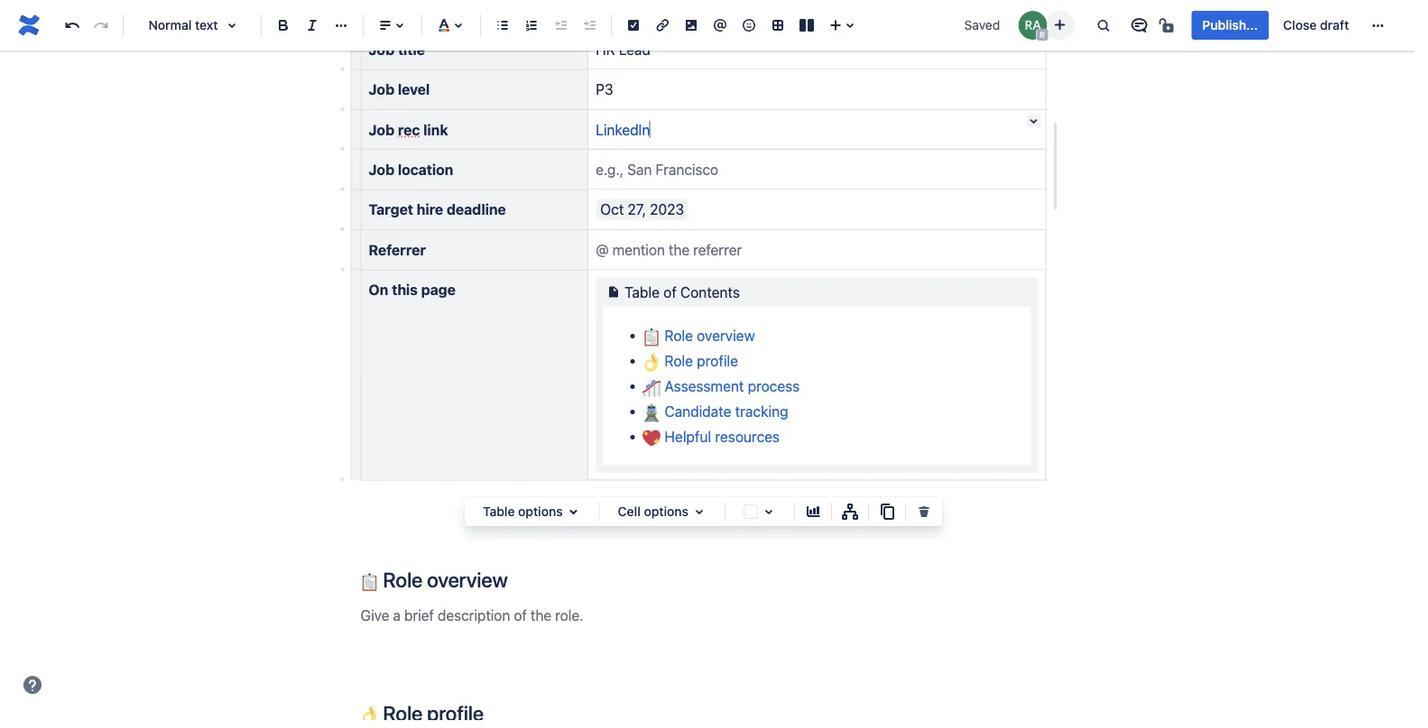 Task type: locate. For each thing, give the bounding box(es) containing it.
bullet list ⌘⇧8 image
[[492, 14, 514, 36]]

1 horizontal spatial :clipboard: image
[[643, 328, 661, 346]]

job location
[[369, 161, 453, 178]]

job title
[[369, 41, 425, 58]]

options right cell on the left bottom
[[644, 504, 689, 519]]

linkedin link
[[596, 121, 650, 138]]

0 horizontal spatial table
[[483, 504, 515, 519]]

job level
[[369, 81, 430, 98]]

helpful resources
[[661, 428, 780, 445]]

table left of at the top left of page
[[625, 283, 660, 301]]

candidate
[[665, 402, 731, 420]]

role profile link
[[643, 352, 738, 371]]

0 horizontal spatial :ok_hand: image
[[361, 706, 379, 721]]

this
[[392, 281, 418, 298]]

link
[[423, 121, 448, 138]]

0 horizontal spatial :ok_hand: image
[[361, 706, 379, 721]]

:ok_hand: image
[[643, 353, 661, 371], [361, 706, 379, 721]]

job down align left icon
[[369, 41, 394, 58]]

layouts image
[[796, 14, 818, 36]]

0 vertical spatial overview
[[697, 327, 755, 344]]

:ok_hand: image inside role profile link
[[643, 353, 661, 371]]

job for job location
[[369, 161, 394, 178]]

target
[[369, 201, 413, 218]]

linkedin
[[596, 121, 650, 138]]

table
[[625, 283, 660, 301], [483, 504, 515, 519]]

3 job from the top
[[369, 121, 394, 138]]

on this page
[[369, 281, 456, 298]]

job for job rec link
[[369, 121, 394, 138]]

numbered list ⌘⇧7 image
[[521, 14, 542, 36]]

1 vertical spatial role
[[665, 352, 693, 369]]

draft
[[1320, 18, 1349, 32]]

2023
[[650, 201, 684, 218]]

1 vertical spatial overview
[[427, 568, 508, 592]]

table image
[[767, 14, 789, 36]]

1 vertical spatial :clipboard: image
[[361, 573, 379, 591]]

text
[[195, 18, 218, 32]]

more formatting image
[[330, 14, 352, 36]]

overview up profile
[[697, 327, 755, 344]]

0 vertical spatial table
[[625, 283, 660, 301]]

:tram: image
[[643, 404, 661, 422]]

tracking
[[735, 402, 788, 420]]

options for table options
[[518, 504, 563, 519]]

0 horizontal spatial overview
[[427, 568, 508, 592]]

overview down table options
[[427, 568, 508, 592]]

options inside cell options popup button
[[644, 504, 689, 519]]

0 vertical spatial :ok_hand: image
[[643, 353, 661, 371]]

0 horizontal spatial options
[[518, 504, 563, 519]]

table left expand dropdown menu icon
[[483, 504, 515, 519]]

1 job from the top
[[369, 41, 394, 58]]

helpful resources link
[[643, 428, 780, 447]]

rec
[[398, 121, 420, 138]]

job left level
[[369, 81, 394, 98]]

0 horizontal spatial role overview
[[379, 568, 508, 592]]

1 vertical spatial :clipboard: image
[[361, 573, 379, 591]]

help image
[[22, 674, 43, 696]]

1 horizontal spatial :ok_hand: image
[[643, 353, 661, 371]]

job left rec
[[369, 121, 394, 138]]

more image
[[1367, 14, 1389, 36]]

1 options from the left
[[518, 504, 563, 519]]

1 vertical spatial role overview
[[379, 568, 508, 592]]

expand dropdown menu image
[[563, 501, 584, 523]]

1 horizontal spatial options
[[644, 504, 689, 519]]

resources
[[715, 428, 780, 445]]

role
[[665, 327, 693, 344], [665, 352, 693, 369], [383, 568, 423, 592]]

overview
[[697, 327, 755, 344], [427, 568, 508, 592]]

contents
[[680, 283, 740, 301]]

0 vertical spatial :ok_hand: image
[[643, 353, 661, 371]]

page
[[421, 281, 456, 298]]

:sparkling_heart: image
[[643, 429, 661, 447]]

0 vertical spatial :clipboard: image
[[643, 328, 661, 346]]

options
[[518, 504, 563, 519], [644, 504, 689, 519]]

0 vertical spatial :clipboard: image
[[643, 328, 661, 346]]

2 job from the top
[[369, 81, 394, 98]]

job for job level
[[369, 81, 394, 98]]

:clipboard: image
[[643, 328, 661, 346], [361, 573, 379, 591]]

confluence image
[[14, 11, 43, 40], [14, 11, 43, 40]]

profile
[[697, 352, 738, 369]]

ruby anderson image
[[1018, 11, 1047, 40]]

2 options from the left
[[644, 504, 689, 519]]

0 horizontal spatial :clipboard: image
[[361, 573, 379, 591]]

job rec link
[[369, 121, 448, 138]]

:clipboard: image inside role overview link
[[643, 328, 661, 346]]

table of contents image
[[603, 281, 625, 303]]

assessment process
[[661, 377, 800, 394]]

job for job title
[[369, 41, 394, 58]]

options for cell options
[[644, 504, 689, 519]]

table inside dropdown button
[[483, 504, 515, 519]]

role overview
[[661, 327, 755, 344], [379, 568, 508, 592]]

1 horizontal spatial table
[[625, 283, 660, 301]]

0 vertical spatial role overview
[[661, 327, 755, 344]]

oct 27, 2023
[[600, 201, 684, 218]]

:tram: image
[[643, 404, 661, 422]]

:ok_hand: image
[[643, 353, 661, 371], [361, 706, 379, 721]]

1 vertical spatial table
[[483, 504, 515, 519]]

1 horizontal spatial :ok_hand: image
[[643, 353, 661, 371]]

bold ⌘b image
[[273, 14, 294, 36]]

4 job from the top
[[369, 161, 394, 178]]

expand dropdown menu image
[[689, 501, 710, 523]]

role overview link
[[643, 327, 755, 346]]

undo ⌘z image
[[61, 14, 83, 36]]

:roller_coaster: image
[[643, 378, 661, 396], [643, 378, 661, 396]]

close draft button
[[1272, 11, 1360, 40]]

options inside table options dropdown button
[[518, 504, 563, 519]]

helpful
[[665, 428, 711, 445]]

cell background image
[[758, 501, 780, 523]]

job
[[369, 41, 394, 58], [369, 81, 394, 98], [369, 121, 394, 138], [369, 161, 394, 178]]

target hire deadline
[[369, 201, 506, 218]]

saved
[[964, 18, 1000, 32]]

options left cell on the left bottom
[[518, 504, 563, 519]]

:clipboard: image
[[643, 328, 661, 346], [361, 573, 379, 591]]

manage connected data image
[[839, 501, 861, 523]]

1 horizontal spatial :clipboard: image
[[643, 328, 661, 346]]

job up the target
[[369, 161, 394, 178]]

cell
[[618, 504, 641, 519]]

normal text
[[148, 18, 218, 32]]

redo ⌘⇧z image
[[90, 14, 112, 36]]

:ok_hand: image inside role profile link
[[643, 353, 661, 371]]

:sparkling_heart: image
[[643, 429, 661, 447]]

hr
[[596, 41, 615, 58]]

hire
[[417, 201, 443, 218]]

invite to edit image
[[1049, 14, 1071, 36]]

action item image
[[623, 14, 644, 36]]

0 vertical spatial role
[[665, 327, 693, 344]]

find and replace image
[[1092, 14, 1114, 36]]

emoji image
[[738, 14, 760, 36]]



Task type: describe. For each thing, give the bounding box(es) containing it.
table for table of contents
[[625, 283, 660, 301]]

italic ⌘i image
[[301, 14, 323, 36]]

table options button
[[472, 501, 592, 523]]

outdent ⇧tab image
[[550, 14, 571, 36]]

table for table options
[[483, 504, 515, 519]]

comment icon image
[[1128, 14, 1150, 36]]

level
[[398, 81, 430, 98]]

close
[[1283, 18, 1317, 32]]

editable content region
[[332, 0, 1075, 721]]

add image, video, or file image
[[680, 14, 702, 36]]

role for role overview link
[[665, 327, 693, 344]]

oct
[[600, 201, 624, 218]]

location
[[398, 161, 453, 178]]

1 vertical spatial :ok_hand: image
[[361, 706, 379, 721]]

close draft
[[1283, 18, 1349, 32]]

role for role profile link
[[665, 352, 693, 369]]

27,
[[628, 201, 646, 218]]

table options
[[483, 504, 563, 519]]

hr lead
[[596, 41, 651, 58]]

on
[[369, 281, 388, 298]]

publish...
[[1202, 18, 1258, 32]]

1 vertical spatial :ok_hand: image
[[361, 706, 379, 721]]

referrer
[[369, 241, 426, 258]]

remove image
[[913, 501, 935, 523]]

2 vertical spatial role
[[383, 568, 423, 592]]

no restrictions image
[[1157, 14, 1179, 36]]

indent tab image
[[578, 14, 600, 36]]

p3
[[596, 81, 613, 98]]

publish... button
[[1192, 11, 1269, 40]]

0 horizontal spatial :clipboard: image
[[361, 573, 379, 591]]

cell options
[[618, 504, 689, 519]]

deadline
[[447, 201, 506, 218]]

1 horizontal spatial overview
[[697, 327, 755, 344]]

of
[[663, 283, 677, 301]]

process
[[748, 377, 800, 394]]

link image
[[652, 14, 673, 36]]

lead
[[619, 41, 651, 58]]

chart image
[[802, 501, 824, 523]]

candidate tracking link
[[643, 402, 788, 422]]

assessment process link
[[643, 377, 800, 396]]

:clipboard: image inside role overview link
[[643, 328, 661, 346]]

1 horizontal spatial role overview
[[661, 327, 755, 344]]

candidate tracking
[[661, 402, 788, 420]]

mention image
[[709, 14, 731, 36]]

normal text button
[[131, 5, 254, 45]]

assessment
[[665, 377, 744, 394]]

role profile
[[661, 352, 738, 369]]

align left image
[[375, 14, 396, 36]]

copy image
[[876, 501, 898, 523]]

normal
[[148, 18, 192, 32]]

cell options button
[[607, 501, 717, 523]]

title
[[398, 41, 425, 58]]

table of contents
[[625, 283, 740, 301]]



Task type: vqa. For each thing, say whether or not it's contained in the screenshot.
row containing 22
no



